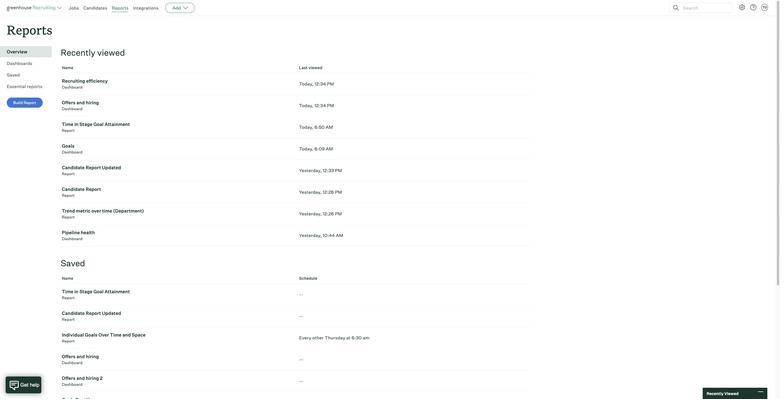 Task type: describe. For each thing, give the bounding box(es) containing it.
candidate report updated report for yesterday, 12:33 pm
[[62, 165, 121, 176]]

time for today, 6:50 am
[[62, 122, 73, 127]]

at
[[346, 335, 351, 341]]

build report button
[[7, 98, 43, 108]]

name for recently viewed
[[62, 65, 73, 70]]

6:50
[[315, 124, 325, 130]]

every other thursday at 6:30 am
[[299, 335, 370, 341]]

today, 12:34 pm for offers and hiring
[[299, 103, 334, 108]]

candidate for yesterday, 12:33 pm
[[62, 165, 85, 170]]

5 dashboard from the top
[[62, 360, 83, 365]]

trend
[[62, 208, 75, 214]]

12:33
[[323, 168, 334, 173]]

today, for hiring
[[299, 103, 314, 108]]

other
[[312, 335, 324, 341]]

reports link
[[112, 5, 129, 11]]

2
[[100, 375, 103, 381]]

pipeline
[[62, 230, 80, 235]]

(department)
[[113, 208, 144, 214]]

am for today, 6:09 am
[[326, 146, 333, 152]]

essential reports
[[7, 84, 42, 89]]

over
[[91, 208, 101, 214]]

hiring inside offers and hiring 2 dashboard
[[86, 375, 99, 381]]

4 today, from the top
[[299, 146, 314, 152]]

time in stage goal attainment report for --
[[62, 289, 130, 300]]

candidates link
[[83, 5, 107, 11]]

last viewed
[[299, 65, 323, 70]]

time for --
[[62, 289, 73, 294]]

-- for offers and hiring
[[299, 357, 303, 362]]

6:30
[[352, 335, 362, 341]]

health
[[81, 230, 95, 235]]

candidate for yesterday, 12:26 pm
[[62, 187, 85, 192]]

in for --
[[74, 289, 79, 294]]

yesterday, for candidate report updated
[[299, 168, 322, 173]]

dashboard inside pipeline health dashboard
[[62, 236, 83, 241]]

recently for recently viewed
[[707, 391, 724, 396]]

today, for dashboard
[[299, 81, 314, 87]]

candidates
[[83, 5, 107, 11]]

build
[[13, 100, 23, 105]]

12:34 for offers and hiring
[[315, 103, 326, 108]]

report inside the build report button
[[24, 100, 36, 105]]

thursday
[[325, 335, 345, 341]]

12:26 for candidate report
[[323, 189, 334, 195]]

over
[[98, 332, 109, 338]]

yesterday, for candidate report
[[299, 189, 322, 195]]

viewed for last viewed
[[309, 65, 323, 70]]

goals inside the goals dashboard
[[62, 143, 74, 149]]

every
[[299, 335, 311, 341]]

name for saved
[[62, 276, 73, 281]]

space
[[132, 332, 146, 338]]

report inside individual goals over time and space report
[[62, 339, 75, 343]]

recruiting
[[62, 78, 85, 84]]

time
[[102, 208, 112, 214]]

offers and hiring dashboard for --
[[62, 354, 99, 365]]

time in stage goal attainment report for today, 6:50 am
[[62, 122, 130, 133]]

dashboard inside recruiting efficiency dashboard
[[62, 85, 83, 89]]

12:26 for trend metric over time (department)
[[323, 211, 334, 217]]

and inside offers and hiring 2 dashboard
[[76, 375, 85, 381]]

saved link
[[7, 71, 49, 78]]

pm for report
[[335, 168, 342, 173]]

-- for offers and hiring 2
[[299, 378, 303, 384]]

goals dashboard
[[62, 143, 83, 154]]

stage for today, 6:50 am
[[80, 122, 93, 127]]

yesterday, for trend metric over time (department)
[[299, 211, 322, 217]]

and inside individual goals over time and space report
[[123, 332, 131, 338]]

today, 12:34 pm for recruiting efficiency
[[299, 81, 334, 87]]

dashboards link
[[7, 60, 49, 67]]

attainment for today,
[[105, 122, 130, 127]]



Task type: locate. For each thing, give the bounding box(es) containing it.
0 vertical spatial 12:34
[[315, 81, 326, 87]]

candidate
[[62, 165, 85, 170], [62, 187, 85, 192], [62, 311, 85, 316]]

--
[[299, 292, 303, 297], [299, 313, 303, 319], [299, 357, 303, 362], [299, 378, 303, 384]]

today,
[[299, 81, 314, 87], [299, 103, 314, 108], [299, 124, 314, 130], [299, 146, 314, 152]]

0 vertical spatial goal
[[93, 122, 104, 127]]

12:26 down 12:33
[[323, 189, 334, 195]]

0 vertical spatial yesterday, 12:26 pm
[[299, 189, 342, 195]]

1 today, 12:34 pm from the top
[[299, 81, 334, 87]]

1 offers and hiring dashboard from the top
[[62, 100, 99, 111]]

td button
[[762, 4, 768, 11]]

1 12:26 from the top
[[323, 189, 334, 195]]

1 vertical spatial hiring
[[86, 354, 99, 359]]

recruiting efficiency dashboard
[[62, 78, 108, 89]]

dashboard
[[62, 85, 83, 89], [62, 106, 83, 111], [62, 150, 83, 154], [62, 236, 83, 241], [62, 360, 83, 365], [62, 382, 83, 387]]

0 horizontal spatial recently
[[61, 47, 95, 58]]

3 today, from the top
[[299, 124, 314, 130]]

4 yesterday, from the top
[[299, 233, 322, 238]]

0 vertical spatial recently
[[61, 47, 95, 58]]

2 candidate report updated report from the top
[[62, 311, 121, 322]]

today, for stage
[[299, 124, 314, 130]]

reports down greenhouse recruiting image
[[7, 21, 52, 38]]

2 dashboard from the top
[[62, 106, 83, 111]]

offers and hiring 2 dashboard
[[62, 375, 103, 387]]

2 vertical spatial am
[[336, 233, 343, 238]]

0 vertical spatial time in stage goal attainment report
[[62, 122, 130, 133]]

1 horizontal spatial reports
[[112, 5, 129, 11]]

hiring down recruiting efficiency dashboard
[[86, 100, 99, 106]]

offers and hiring dashboard up offers and hiring 2 dashboard
[[62, 354, 99, 365]]

hiring left the 2
[[86, 375, 99, 381]]

0 horizontal spatial saved
[[7, 72, 20, 78]]

2 vertical spatial time
[[110, 332, 122, 338]]

today, down last
[[299, 81, 314, 87]]

attainment for -
[[105, 289, 130, 294]]

pipeline health dashboard
[[62, 230, 95, 241]]

overview
[[7, 49, 27, 55]]

am for today, 6:50 am
[[326, 124, 333, 130]]

12:34 down last viewed on the top of page
[[315, 81, 326, 87]]

0 vertical spatial saved
[[7, 72, 20, 78]]

td
[[763, 5, 767, 9]]

stage for --
[[80, 289, 93, 294]]

1 horizontal spatial recently
[[707, 391, 724, 396]]

1 hiring from the top
[[86, 100, 99, 106]]

1 time in stage goal attainment report from the top
[[62, 122, 130, 133]]

1 candidate report updated report from the top
[[62, 165, 121, 176]]

2 yesterday, 12:26 pm from the top
[[299, 211, 342, 217]]

efficiency
[[86, 78, 108, 84]]

1 12:34 from the top
[[315, 81, 326, 87]]

12:34
[[315, 81, 326, 87], [315, 103, 326, 108]]

name
[[62, 65, 73, 70], [62, 276, 73, 281]]

am right 6:09
[[326, 146, 333, 152]]

add button
[[165, 3, 195, 13]]

in for today, 6:50 am
[[74, 122, 79, 127]]

overview link
[[7, 48, 49, 55]]

6 dashboard from the top
[[62, 382, 83, 387]]

1 vertical spatial in
[[74, 289, 79, 294]]

and
[[76, 100, 85, 106], [123, 332, 131, 338], [76, 354, 85, 359], [76, 375, 85, 381]]

1 vertical spatial 12:26
[[323, 211, 334, 217]]

0 vertical spatial offers and hiring dashboard
[[62, 100, 99, 111]]

12:26
[[323, 189, 334, 195], [323, 211, 334, 217]]

today, 6:09 am
[[299, 146, 333, 152]]

trend metric over time (department) report
[[62, 208, 144, 219]]

yesterday, left 10:44
[[299, 233, 322, 238]]

2 goal from the top
[[93, 289, 104, 294]]

candidate report updated report up over
[[62, 311, 121, 322]]

0 vertical spatial hiring
[[86, 100, 99, 106]]

am right 10:44
[[336, 233, 343, 238]]

2 stage from the top
[[80, 289, 93, 294]]

today, left 6:09
[[299, 146, 314, 152]]

and left space
[[123, 332, 131, 338]]

yesterday, 12:26 pm down yesterday, 12:33 pm
[[299, 189, 342, 195]]

report inside trend metric over time (department) report
[[62, 215, 75, 219]]

0 vertical spatial 12:26
[[323, 189, 334, 195]]

yesterday, 12:26 pm for trend metric over time (department)
[[299, 211, 342, 217]]

4 dashboard from the top
[[62, 236, 83, 241]]

am right 6:50
[[326, 124, 333, 130]]

dashboards
[[7, 61, 32, 66]]

2 vertical spatial offers
[[62, 375, 75, 381]]

reports right candidates link
[[112, 5, 129, 11]]

0 vertical spatial today, 12:34 pm
[[299, 81, 334, 87]]

1 vertical spatial goals
[[85, 332, 97, 338]]

0 vertical spatial reports
[[112, 5, 129, 11]]

0 horizontal spatial viewed
[[97, 47, 125, 58]]

individual goals over time and space report
[[62, 332, 146, 343]]

hiring
[[86, 100, 99, 106], [86, 354, 99, 359], [86, 375, 99, 381]]

12:26 up 10:44
[[323, 211, 334, 217]]

and down recruiting efficiency dashboard
[[76, 100, 85, 106]]

offers inside offers and hiring 2 dashboard
[[62, 375, 75, 381]]

am for yesterday, 10:44 am
[[336, 233, 343, 238]]

2 vertical spatial hiring
[[86, 375, 99, 381]]

12:34 for recruiting efficiency
[[315, 81, 326, 87]]

goals inside individual goals over time and space report
[[85, 332, 97, 338]]

goal for --
[[93, 289, 104, 294]]

1 vertical spatial time
[[62, 289, 73, 294]]

today, up today, 6:50 am
[[299, 103, 314, 108]]

updated for --
[[102, 311, 121, 316]]

-- for time in stage goal attainment
[[299, 292, 303, 297]]

today, 6:50 am
[[299, 124, 333, 130]]

offers and hiring dashboard for today, 12:34 pm
[[62, 100, 99, 111]]

candidate up individual
[[62, 311, 85, 316]]

integrations link
[[133, 5, 159, 11]]

0 horizontal spatial goals
[[62, 143, 74, 149]]

1 vertical spatial saved
[[61, 258, 85, 268]]

essential
[[7, 84, 26, 89]]

saved
[[7, 72, 20, 78], [61, 258, 85, 268]]

recently viewed
[[707, 391, 739, 396]]

candidate report report
[[62, 187, 101, 198]]

1 vertical spatial today, 12:34 pm
[[299, 103, 334, 108]]

2 offers from the top
[[62, 354, 75, 359]]

2 12:26 from the top
[[323, 211, 334, 217]]

1 vertical spatial candidate report updated report
[[62, 311, 121, 322]]

1 vertical spatial attainment
[[105, 289, 130, 294]]

10:44
[[323, 233, 335, 238]]

goal for today, 6:50 am
[[93, 122, 104, 127]]

Search text field
[[682, 4, 728, 12]]

1 vertical spatial stage
[[80, 289, 93, 294]]

yesterday, 12:26 pm up 'yesterday, 10:44 am'
[[299, 211, 342, 217]]

1 stage from the top
[[80, 122, 93, 127]]

0 vertical spatial stage
[[80, 122, 93, 127]]

1 vertical spatial 12:34
[[315, 103, 326, 108]]

greenhouse recruiting image
[[7, 4, 57, 11]]

candidate down the goals dashboard
[[62, 165, 85, 170]]

reports
[[112, 5, 129, 11], [7, 21, 52, 38]]

jobs
[[69, 5, 79, 11]]

4 -- from the top
[[299, 378, 303, 384]]

in
[[74, 122, 79, 127], [74, 289, 79, 294]]

3 yesterday, from the top
[[299, 211, 322, 217]]

schedule
[[299, 276, 317, 281]]

2 -- from the top
[[299, 313, 303, 319]]

2 in from the top
[[74, 289, 79, 294]]

time
[[62, 122, 73, 127], [62, 289, 73, 294], [110, 332, 122, 338]]

add
[[172, 5, 181, 11]]

updated for yesterday, 12:33 pm
[[102, 165, 121, 170]]

goals
[[62, 143, 74, 149], [85, 332, 97, 338]]

yesterday, 10:44 am
[[299, 233, 343, 238]]

1 vertical spatial time in stage goal attainment report
[[62, 289, 130, 300]]

0 vertical spatial time
[[62, 122, 73, 127]]

offers and hiring dashboard down recruiting efficiency dashboard
[[62, 100, 99, 111]]

dashboard inside offers and hiring 2 dashboard
[[62, 382, 83, 387]]

2 name from the top
[[62, 276, 73, 281]]

today, 12:34 pm down last viewed on the top of page
[[299, 81, 334, 87]]

pm for dashboard
[[327, 103, 334, 108]]

1 vertical spatial reports
[[7, 21, 52, 38]]

integrations
[[133, 5, 159, 11]]

goal
[[93, 122, 104, 127], [93, 289, 104, 294]]

2 today, 12:34 pm from the top
[[299, 103, 334, 108]]

0 vertical spatial attainment
[[105, 122, 130, 127]]

1 vertical spatial updated
[[102, 311, 121, 316]]

candidate report updated report for --
[[62, 311, 121, 322]]

today, left 6:50
[[299, 124, 314, 130]]

metric
[[76, 208, 91, 214]]

viewed for recently viewed
[[97, 47, 125, 58]]

attainment
[[105, 122, 130, 127], [105, 289, 130, 294]]

pm
[[327, 81, 334, 87], [327, 103, 334, 108], [335, 168, 342, 173], [335, 189, 342, 195], [335, 211, 342, 217]]

0 vertical spatial in
[[74, 122, 79, 127]]

0 horizontal spatial reports
[[7, 21, 52, 38]]

yesterday, 12:26 pm
[[299, 189, 342, 195], [299, 211, 342, 217]]

1 vertical spatial recently
[[707, 391, 724, 396]]

today, 12:34 pm
[[299, 81, 334, 87], [299, 103, 334, 108]]

viewed
[[725, 391, 739, 396]]

0 vertical spatial viewed
[[97, 47, 125, 58]]

candidate report updated report
[[62, 165, 121, 176], [62, 311, 121, 322]]

1 offers from the top
[[62, 100, 75, 106]]

today, 12:34 pm up today, 6:50 am
[[299, 103, 334, 108]]

jobs link
[[69, 5, 79, 11]]

2 attainment from the top
[[105, 289, 130, 294]]

3 offers from the top
[[62, 375, 75, 381]]

1 vertical spatial offers
[[62, 354, 75, 359]]

3 candidate from the top
[[62, 311, 85, 316]]

viewed
[[97, 47, 125, 58], [309, 65, 323, 70]]

1 vertical spatial viewed
[[309, 65, 323, 70]]

yesterday, 12:26 pm for candidate report
[[299, 189, 342, 195]]

6:09
[[315, 146, 325, 152]]

build report
[[13, 100, 36, 105]]

2 hiring from the top
[[86, 354, 99, 359]]

1 vertical spatial candidate
[[62, 187, 85, 192]]

and down individual
[[76, 354, 85, 359]]

reports
[[27, 84, 42, 89]]

stage
[[80, 122, 93, 127], [80, 289, 93, 294]]

0 vertical spatial goals
[[62, 143, 74, 149]]

0 vertical spatial name
[[62, 65, 73, 70]]

1 vertical spatial goal
[[93, 289, 104, 294]]

3 hiring from the top
[[86, 375, 99, 381]]

1 yesterday, from the top
[[299, 168, 322, 173]]

0 vertical spatial candidate
[[62, 165, 85, 170]]

yesterday, up 'yesterday, 10:44 am'
[[299, 211, 322, 217]]

configure image
[[739, 4, 746, 11]]

essential reports link
[[7, 83, 49, 90]]

candidate inside candidate report report
[[62, 187, 85, 192]]

1 vertical spatial yesterday, 12:26 pm
[[299, 211, 342, 217]]

yesterday, left 12:33
[[299, 168, 322, 173]]

recently for recently viewed
[[61, 47, 95, 58]]

2 today, from the top
[[299, 103, 314, 108]]

1 -- from the top
[[299, 292, 303, 297]]

1 updated from the top
[[102, 165, 121, 170]]

offers
[[62, 100, 75, 106], [62, 354, 75, 359], [62, 375, 75, 381]]

2 yesterday, from the top
[[299, 189, 322, 195]]

0 vertical spatial offers
[[62, 100, 75, 106]]

time in stage goal attainment report
[[62, 122, 130, 133], [62, 289, 130, 300]]

updated
[[102, 165, 121, 170], [102, 311, 121, 316]]

offers and hiring dashboard
[[62, 100, 99, 111], [62, 354, 99, 365]]

1 today, from the top
[[299, 81, 314, 87]]

1 name from the top
[[62, 65, 73, 70]]

-- for candidate report updated
[[299, 313, 303, 319]]

1 vertical spatial offers and hiring dashboard
[[62, 354, 99, 365]]

candidate up trend
[[62, 187, 85, 192]]

2 time in stage goal attainment report from the top
[[62, 289, 130, 300]]

1 candidate from the top
[[62, 165, 85, 170]]

1 dashboard from the top
[[62, 85, 83, 89]]

pm for time
[[335, 211, 342, 217]]

yesterday, down yesterday, 12:33 pm
[[299, 189, 322, 195]]

2 updated from the top
[[102, 311, 121, 316]]

recently
[[61, 47, 95, 58], [707, 391, 724, 396]]

time inside individual goals over time and space report
[[110, 332, 122, 338]]

1 horizontal spatial viewed
[[309, 65, 323, 70]]

am
[[363, 335, 370, 341]]

2 candidate from the top
[[62, 187, 85, 192]]

2 vertical spatial candidate
[[62, 311, 85, 316]]

1 attainment from the top
[[105, 122, 130, 127]]

and left the 2
[[76, 375, 85, 381]]

1 horizontal spatial goals
[[85, 332, 97, 338]]

-
[[299, 292, 301, 297], [301, 292, 303, 297], [299, 313, 301, 319], [301, 313, 303, 319], [299, 357, 301, 362], [301, 357, 303, 362], [299, 378, 301, 384], [301, 378, 303, 384]]

0 vertical spatial candidate report updated report
[[62, 165, 121, 176]]

0 vertical spatial am
[[326, 124, 333, 130]]

individual
[[62, 332, 84, 338]]

yesterday,
[[299, 168, 322, 173], [299, 189, 322, 195], [299, 211, 322, 217], [299, 233, 322, 238]]

report
[[24, 100, 36, 105], [62, 128, 75, 133], [86, 165, 101, 170], [62, 171, 75, 176], [86, 187, 101, 192], [62, 193, 75, 198], [62, 215, 75, 219], [62, 295, 75, 300], [86, 311, 101, 316], [62, 317, 75, 322], [62, 339, 75, 343]]

yesterday, for pipeline health
[[299, 233, 322, 238]]

last
[[299, 65, 308, 70]]

am
[[326, 124, 333, 130], [326, 146, 333, 152], [336, 233, 343, 238]]

3 -- from the top
[[299, 357, 303, 362]]

1 in from the top
[[74, 122, 79, 127]]

12:34 up 6:50
[[315, 103, 326, 108]]

0 vertical spatial updated
[[102, 165, 121, 170]]

3 dashboard from the top
[[62, 150, 83, 154]]

1 goal from the top
[[93, 122, 104, 127]]

candidate for --
[[62, 311, 85, 316]]

yesterday, 12:33 pm
[[299, 168, 342, 173]]

2 12:34 from the top
[[315, 103, 326, 108]]

hiring down individual goals over time and space report on the left
[[86, 354, 99, 359]]

1 horizontal spatial saved
[[61, 258, 85, 268]]

recently viewed
[[61, 47, 125, 58]]

1 vertical spatial name
[[62, 276, 73, 281]]

1 yesterday, 12:26 pm from the top
[[299, 189, 342, 195]]

2 offers and hiring dashboard from the top
[[62, 354, 99, 365]]

1 vertical spatial am
[[326, 146, 333, 152]]

candidate report updated report up candidate report report
[[62, 165, 121, 176]]

td button
[[760, 3, 769, 12]]



Task type: vqa. For each thing, say whether or not it's contained in the screenshot.
1
no



